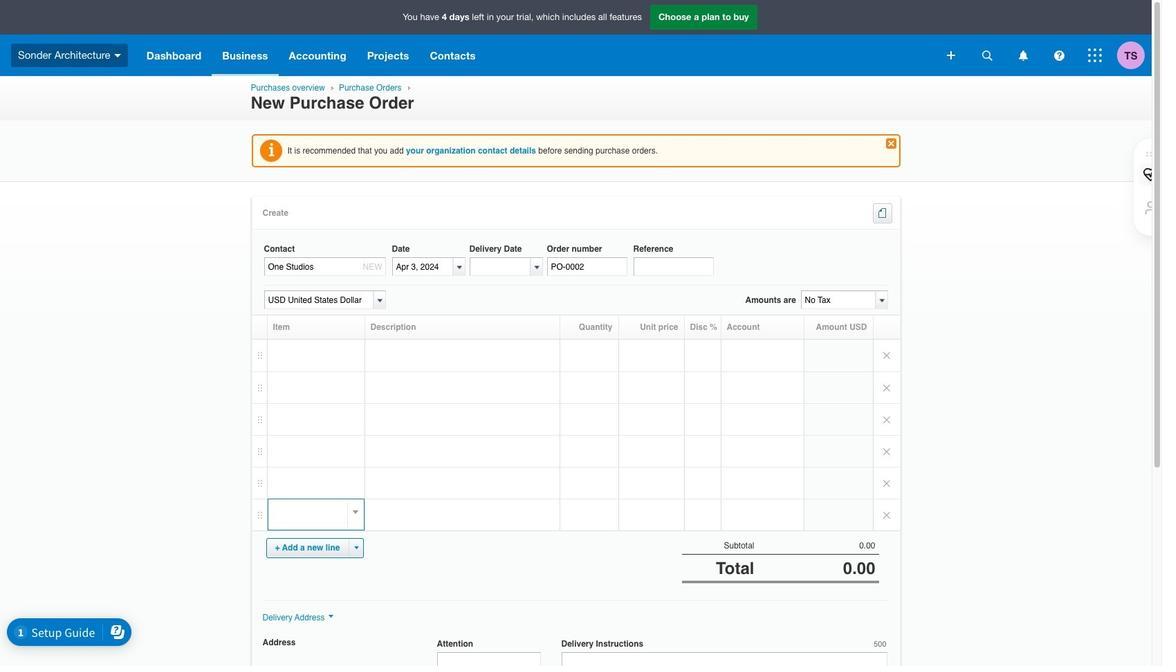 Task type: vqa. For each thing, say whether or not it's contained in the screenshot.
Select a currency text box
yes



Task type: locate. For each thing, give the bounding box(es) containing it.
None text field
[[264, 258, 386, 276], [392, 258, 453, 276], [634, 258, 714, 276], [801, 291, 876, 310], [268, 500, 351, 519], [562, 653, 888, 666], [264, 258, 386, 276], [392, 258, 453, 276], [634, 258, 714, 276], [801, 291, 876, 310], [268, 500, 351, 519], [562, 653, 888, 666]]

0 horizontal spatial svg image
[[1019, 50, 1028, 61]]

None text field
[[470, 258, 530, 276], [547, 258, 627, 276], [437, 653, 541, 666], [470, 258, 530, 276], [547, 258, 627, 276], [437, 653, 541, 666]]

svg image
[[1089, 48, 1103, 62], [982, 50, 993, 61], [947, 51, 956, 60], [114, 54, 121, 57]]

svg image
[[1019, 50, 1028, 61], [1054, 50, 1065, 61]]

1 svg image from the left
[[1019, 50, 1028, 61]]

2 svg image from the left
[[1054, 50, 1065, 61]]

banner
[[0, 0, 1152, 76]]

1 horizontal spatial svg image
[[1054, 50, 1065, 61]]



Task type: describe. For each thing, give the bounding box(es) containing it.
Select a currency text field
[[264, 291, 373, 310]]

el image
[[889, 209, 891, 218]]



